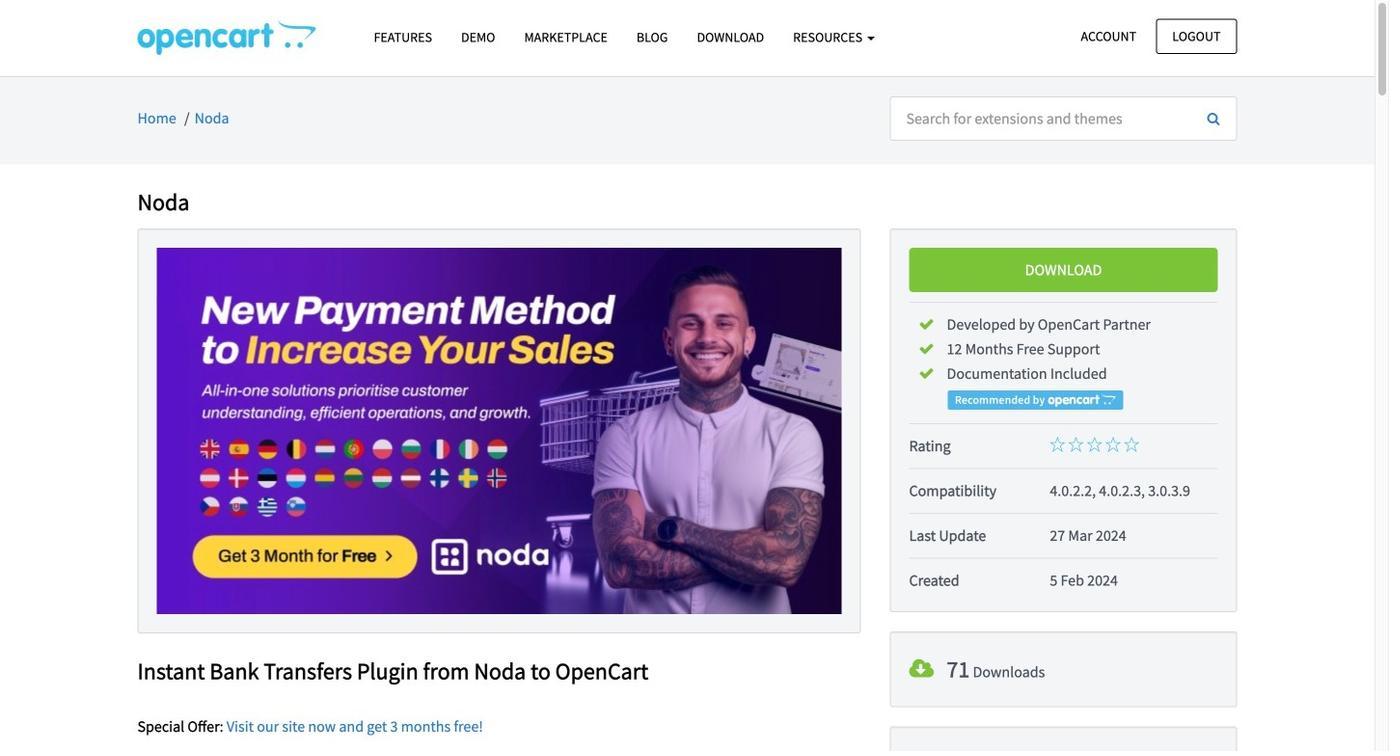 Task type: vqa. For each thing, say whether or not it's contained in the screenshot.
Mod..
no



Task type: describe. For each thing, give the bounding box(es) containing it.
1 star light o image from the left
[[1087, 437, 1103, 452]]

1 star light o image from the left
[[1050, 437, 1066, 452]]

Search for extensions and themes text field
[[890, 96, 1192, 141]]

2 star light o image from the left
[[1069, 437, 1084, 452]]

opencart - noda image
[[137, 20, 316, 55]]

3 star light o image from the left
[[1124, 437, 1140, 452]]



Task type: locate. For each thing, give the bounding box(es) containing it.
star light o image
[[1050, 437, 1066, 452], [1069, 437, 1084, 452]]

2 horizontal spatial star light o image
[[1124, 437, 1140, 452]]

1 horizontal spatial star light o image
[[1106, 437, 1121, 452]]

2 star light o image from the left
[[1106, 437, 1121, 452]]

0 horizontal spatial star light o image
[[1050, 437, 1066, 452]]

1 horizontal spatial star light o image
[[1069, 437, 1084, 452]]

search image
[[1208, 112, 1220, 125]]

star light o image
[[1087, 437, 1103, 452], [1106, 437, 1121, 452], [1124, 437, 1140, 452]]

0 horizontal spatial star light o image
[[1087, 437, 1103, 452]]

cloud download image
[[909, 658, 934, 681]]

noda image
[[157, 248, 842, 615]]



